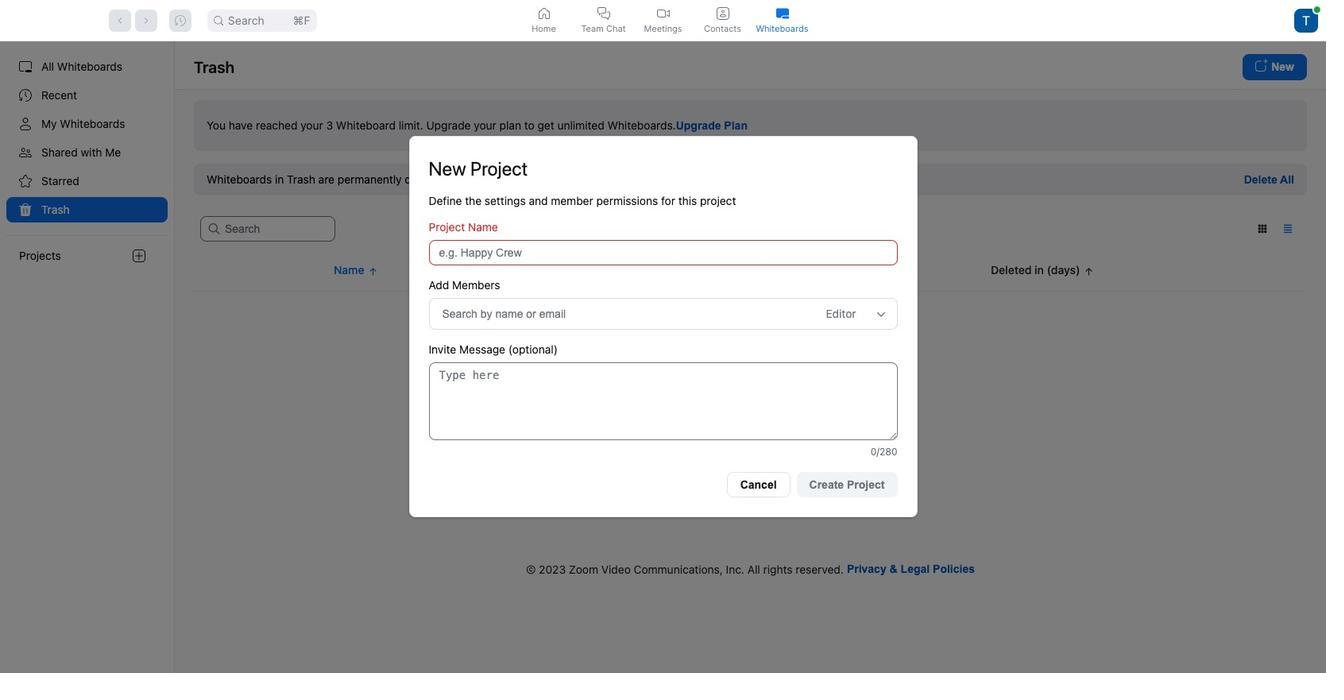 Task type: vqa. For each thing, say whether or not it's contained in the screenshot.
tree
no



Task type: describe. For each thing, give the bounding box(es) containing it.
whiteboards button
[[753, 0, 812, 41]]

contacts button
[[693, 0, 753, 41]]

whiteboard small image
[[776, 7, 789, 19]]

home button
[[514, 0, 574, 41]]

search
[[228, 13, 265, 27]]

team
[[581, 23, 604, 34]]

tab list containing home
[[514, 0, 812, 41]]

contacts
[[704, 23, 741, 34]]

meetings
[[644, 23, 682, 34]]

team chat button
[[574, 0, 633, 41]]

profile contact image
[[716, 7, 729, 19]]

profile contact image
[[716, 7, 729, 19]]

online image
[[1314, 6, 1321, 12]]

team chat
[[581, 23, 626, 34]]

team chat image
[[597, 7, 610, 19]]



Task type: locate. For each thing, give the bounding box(es) containing it.
whiteboards
[[756, 23, 809, 34]]

tab list
[[514, 0, 812, 41]]

whiteboard small image
[[776, 7, 789, 19]]

online image
[[1314, 6, 1321, 12]]

avatar image
[[1295, 8, 1318, 32]]

home
[[532, 23, 556, 34]]

magnifier image
[[214, 15, 223, 25]]

magnifier image
[[214, 15, 223, 25]]

home small image
[[538, 7, 550, 19]]

⌘f
[[293, 13, 311, 27]]

team chat image
[[597, 7, 610, 19]]

video on image
[[657, 7, 670, 19], [657, 7, 670, 19]]

home small image
[[538, 7, 550, 19]]

meetings button
[[633, 0, 693, 41]]

chat
[[606, 23, 626, 34]]



